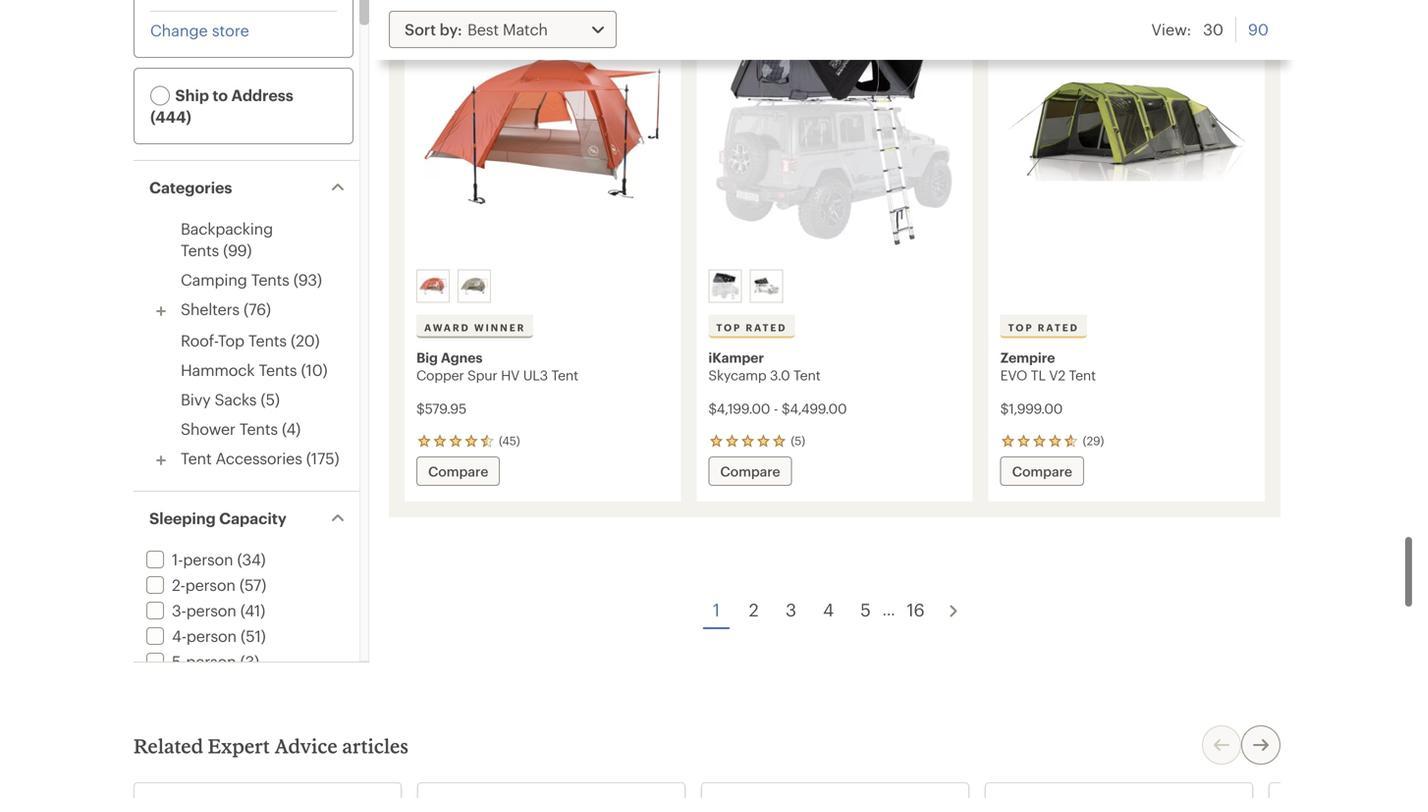 Task type: vqa. For each thing, say whether or not it's contained in the screenshot.
Compare 'button' related to $4,199.00 - $4,499.00
yes



Task type: describe. For each thing, give the bounding box(es) containing it.
5 link
[[849, 592, 883, 628]]

roof-top tents link
[[181, 332, 287, 350]]

address
[[231, 86, 294, 104]]

related
[[134, 735, 203, 758]]

tents for backpacking
[[181, 241, 219, 259]]

1 top rated from the left
[[717, 322, 787, 334]]

zempire evo tl v2 tent 0 image
[[1001, 1, 1254, 262]]

expert
[[208, 735, 270, 758]]

2 horizontal spatial top
[[1009, 322, 1034, 334]]

compare button for $579.95
[[417, 457, 500, 486]]

90
[[1249, 20, 1269, 38]]

scroll left image
[[1210, 734, 1234, 758]]

ship
[[175, 86, 209, 104]]

articles
[[342, 735, 409, 758]]

tents for camping
[[251, 271, 290, 289]]

ship to address (444)
[[150, 86, 294, 126]]

tents for shower
[[240, 420, 278, 438]]

3.0
[[770, 367, 790, 383]]

evo
[[1001, 367, 1028, 383]]

1-person (34) 2-person (57) 3-person (41) 4-person (51) 5-person (3)
[[172, 551, 266, 671]]

toggle shelters sub-items image
[[149, 300, 173, 323]]

1 horizontal spatial top
[[717, 322, 742, 334]]

16
[[907, 600, 925, 620]]

3 compare button from the left
[[1001, 457, 1085, 486]]

backpacking tents link
[[181, 220, 273, 259]]

5-
[[172, 653, 186, 671]]

$1,999.00
[[1001, 401, 1063, 417]]

sleeping
[[149, 509, 216, 528]]

person down 3-person link
[[187, 627, 237, 645]]

view:
[[1152, 20, 1192, 38]]

(51)
[[241, 627, 266, 645]]

3-person link
[[142, 602, 236, 620]]

change
[[150, 21, 208, 39]]

1-person link
[[142, 551, 233, 569]]

$4,199.00 - $4,499.00
[[709, 401, 847, 417]]

shower
[[181, 420, 236, 438]]

1 link
[[700, 592, 733, 628]]

hammock tents link
[[181, 361, 297, 379]]

$4,499.00
[[782, 401, 847, 417]]

backpacking tents
[[181, 220, 273, 259]]

4 link
[[812, 592, 845, 628]]

ikamper skycamp 3.0 tent 0 image
[[709, 1, 962, 262]]

tents up hammock tents (10)
[[248, 332, 287, 350]]

3 compare from the left
[[1013, 464, 1073, 479]]

hv
[[501, 367, 520, 383]]

zempire evo tl v2 tent
[[1001, 350, 1096, 383]]

big agnes copper spur hv ul3 tent
[[417, 350, 579, 383]]

...
[[883, 601, 896, 619]]

group for big agnes copper spur hv ul3 tent
[[413, 266, 672, 307]]

camping tents (93)
[[181, 271, 322, 289]]

shelters link
[[181, 300, 240, 318]]

agnes
[[441, 350, 483, 365]]

(20)
[[291, 332, 320, 350]]

big agnes copper spur hv ul3 tent 0 image
[[417, 1, 669, 262]]

ship to address (444) button
[[139, 73, 349, 140]]

tent accessories (175)
[[181, 449, 339, 468]]

2-person link
[[142, 576, 236, 594]]

copper
[[417, 367, 464, 383]]

2 rated from the left
[[1038, 322, 1080, 334]]

90 link
[[1249, 17, 1269, 42]]

backpacking
[[181, 220, 273, 238]]

5-person link
[[142, 653, 236, 671]]

award winner
[[424, 322, 526, 334]]

2-
[[172, 576, 185, 594]]

related expert advice articles
[[134, 735, 409, 758]]

roof-
[[181, 332, 218, 350]]

1
[[713, 600, 720, 620]]

2
[[749, 600, 759, 620]]

bivy sacks link
[[181, 391, 257, 409]]

1 rated from the left
[[746, 322, 787, 334]]

person down 4-person link
[[186, 653, 236, 671]]

1-
[[172, 551, 183, 569]]

0 horizontal spatial (5)
[[261, 391, 280, 409]]

ul3
[[523, 367, 548, 383]]

person up 2-person link
[[183, 551, 233, 569]]

store
[[212, 21, 249, 39]]

sacks
[[215, 391, 257, 409]]

(93)
[[294, 271, 322, 289]]

4-person link
[[142, 627, 237, 645]]

tent accessories link
[[181, 449, 302, 468]]

(76)
[[244, 300, 271, 318]]

tents for hammock
[[259, 361, 297, 379]]

4
[[823, 600, 834, 620]]

big
[[417, 350, 438, 365]]

tent inside big agnes copper spur hv ul3 tent
[[552, 367, 579, 383]]



Task type: locate. For each thing, give the bounding box(es) containing it.
1 horizontal spatial top rated
[[1009, 322, 1080, 334]]

1 horizontal spatial rated
[[1038, 322, 1080, 334]]

group for ikamper skycamp 3.0 tent
[[705, 266, 964, 307]]

hammock
[[181, 361, 255, 379]]

0 horizontal spatial rated
[[746, 322, 787, 334]]

top rated
[[717, 322, 787, 334], [1009, 322, 1080, 334]]

person up 4-person link
[[186, 602, 236, 620]]

sleeping capacity button
[[134, 492, 360, 545]]

2 compare button from the left
[[709, 457, 792, 486]]

1 horizontal spatial group
[[705, 266, 964, 307]]

compare button for $4,199.00 - $4,499.00
[[709, 457, 792, 486]]

1 horizontal spatial compare button
[[709, 457, 792, 486]]

(4)
[[282, 420, 301, 438]]

(10)
[[301, 361, 328, 379]]

roof-top tents (20)
[[181, 332, 320, 350]]

(41)
[[240, 602, 265, 620]]

$579.95
[[417, 401, 467, 417]]

person up 3-person link
[[185, 576, 236, 594]]

rated up ikamper skycamp 3.0 tent
[[746, 322, 787, 334]]

(45)
[[499, 434, 520, 448]]

2 compare from the left
[[720, 464, 781, 479]]

(5) down $4,499.00
[[791, 434, 806, 448]]

(34)
[[237, 551, 266, 569]]

camping
[[181, 271, 247, 289]]

rated up zempire evo tl v2 tent
[[1038, 322, 1080, 334]]

tent inside zempire evo tl v2 tent
[[1069, 367, 1096, 383]]

$4,199.00
[[709, 401, 771, 417]]

(175)
[[306, 449, 339, 468]]

skycamp
[[709, 367, 767, 383]]

0 horizontal spatial group
[[413, 266, 672, 307]]

group
[[413, 266, 672, 307], [705, 266, 964, 307]]

(3)
[[240, 653, 259, 671]]

compare
[[428, 464, 489, 479], [720, 464, 781, 479], [1013, 464, 1073, 479]]

tents up camping
[[181, 241, 219, 259]]

0 horizontal spatial compare button
[[417, 457, 500, 486]]

bivy
[[181, 391, 211, 409]]

tent down shower
[[181, 449, 212, 468]]

toggle tent-accessories sub-items image
[[149, 449, 173, 473]]

spur
[[468, 367, 498, 383]]

tents left "(10)" on the left
[[259, 361, 297, 379]]

compare button down (45)
[[417, 457, 500, 486]]

capacity
[[219, 509, 287, 528]]

4-
[[172, 627, 187, 645]]

top up zempire
[[1009, 322, 1034, 334]]

ikamper
[[709, 350, 764, 365]]

tents up (76)
[[251, 271, 290, 289]]

2 link
[[737, 592, 771, 628]]

zempire
[[1001, 350, 1056, 365]]

top
[[717, 322, 742, 334], [1009, 322, 1034, 334], [218, 332, 244, 350]]

to
[[213, 86, 228, 104]]

compare button down '(29)'
[[1001, 457, 1085, 486]]

shower tents link
[[181, 420, 278, 438]]

tl
[[1031, 367, 1046, 383]]

top up hammock tents link
[[218, 332, 244, 350]]

1 group from the left
[[413, 266, 672, 307]]

advice
[[274, 735, 338, 758]]

3
[[786, 600, 797, 620]]

sleeping capacity
[[149, 509, 287, 528]]

categories
[[149, 178, 232, 196]]

top up ikamper at right
[[717, 322, 742, 334]]

bivy sacks (5)
[[181, 391, 280, 409]]

tents up accessories
[[240, 420, 278, 438]]

change store
[[150, 21, 249, 39]]

5
[[861, 600, 871, 620]]

tents
[[181, 241, 219, 259], [251, 271, 290, 289], [248, 332, 287, 350], [259, 361, 297, 379], [240, 420, 278, 438]]

0 horizontal spatial top
[[218, 332, 244, 350]]

16 link
[[900, 592, 933, 628]]

tent inside ikamper skycamp 3.0 tent
[[794, 367, 821, 383]]

tent right ul3
[[552, 367, 579, 383]]

compare for $4,199.00 - $4,499.00
[[720, 464, 781, 479]]

compare for $579.95
[[428, 464, 489, 479]]

rocky black image
[[753, 273, 780, 300]]

categories button
[[134, 161, 360, 214]]

ikamper skycamp 3.0 tent
[[709, 350, 821, 383]]

shower tents (4)
[[181, 420, 301, 438]]

scroll right image
[[1250, 734, 1273, 758]]

accessories
[[216, 449, 302, 468]]

(5)
[[261, 391, 280, 409], [791, 434, 806, 448]]

1 horizontal spatial compare
[[720, 464, 781, 479]]

2 top rated from the left
[[1009, 322, 1080, 334]]

2 horizontal spatial compare
[[1013, 464, 1073, 479]]

compare down "$579.95" on the bottom left of page
[[428, 464, 489, 479]]

orange image
[[420, 273, 447, 300]]

award
[[424, 322, 470, 334]]

compare down $1,999.00
[[1013, 464, 1073, 479]]

black image
[[712, 273, 739, 300]]

tent right v2
[[1069, 367, 1096, 383]]

1 compare button from the left
[[417, 457, 500, 486]]

compare down $4,199.00
[[720, 464, 781, 479]]

0 horizontal spatial top rated
[[717, 322, 787, 334]]

1 vertical spatial (5)
[[791, 434, 806, 448]]

0 vertical spatial (5)
[[261, 391, 280, 409]]

tents inside backpacking tents
[[181, 241, 219, 259]]

1 compare from the left
[[428, 464, 489, 479]]

person
[[183, 551, 233, 569], [185, 576, 236, 594], [186, 602, 236, 620], [187, 627, 237, 645], [186, 653, 236, 671]]

(57)
[[240, 576, 266, 594]]

olive green image
[[461, 273, 488, 300]]

compare button down $4,199.00
[[709, 457, 792, 486]]

(5) down hammock tents (10)
[[261, 391, 280, 409]]

(29)
[[1083, 434, 1105, 448]]

top rated up ikamper at right
[[717, 322, 787, 334]]

3-
[[172, 602, 186, 620]]

2 group from the left
[[705, 266, 964, 307]]

1 horizontal spatial (5)
[[791, 434, 806, 448]]

tent right 3.0
[[794, 367, 821, 383]]

winner
[[474, 322, 526, 334]]

v2
[[1050, 367, 1066, 383]]

(444)
[[150, 108, 191, 126]]

top rated up zempire
[[1009, 322, 1080, 334]]

2 horizontal spatial compare button
[[1001, 457, 1085, 486]]

hammock tents (10)
[[181, 361, 328, 379]]

0 horizontal spatial compare
[[428, 464, 489, 479]]

tent
[[552, 367, 579, 383], [794, 367, 821, 383], [1069, 367, 1096, 383], [181, 449, 212, 468]]

change store button
[[150, 20, 249, 41]]

30
[[1204, 20, 1224, 38]]

shelters
[[181, 300, 240, 318]]



